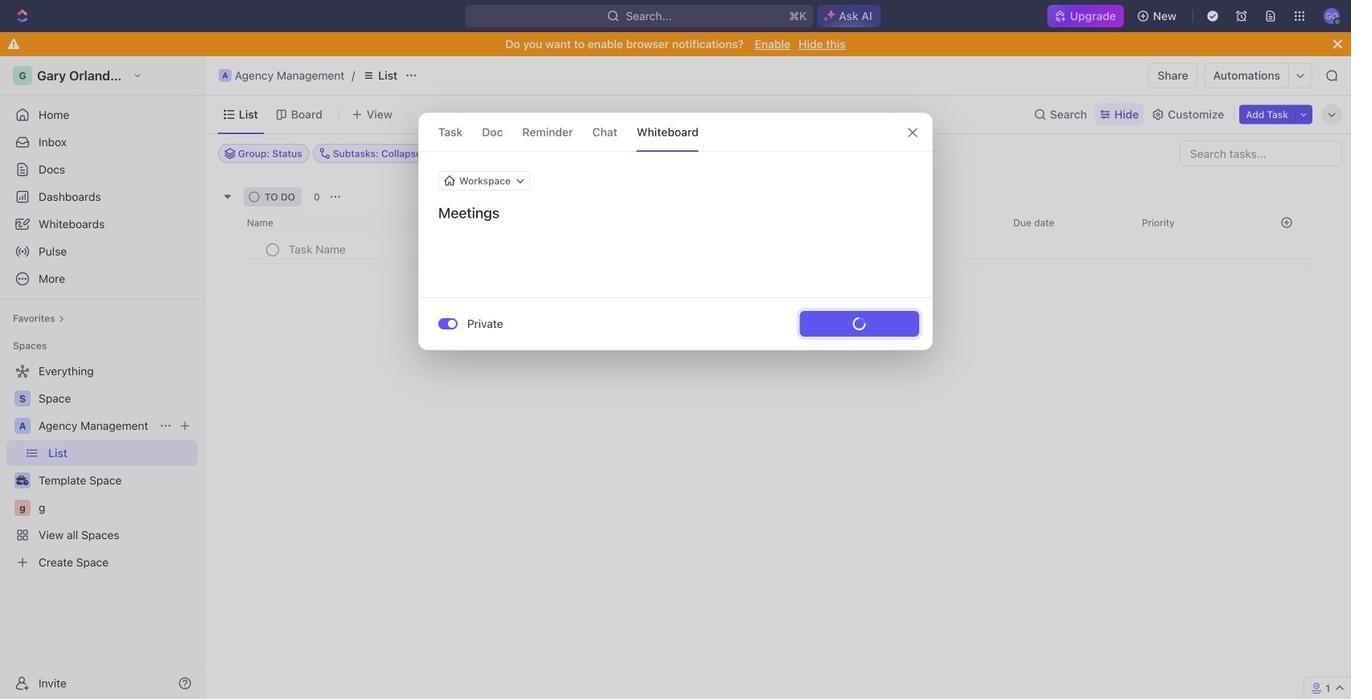 Task type: vqa. For each thing, say whether or not it's contained in the screenshot.
Onboarding Checklist Button "icon"
no



Task type: describe. For each thing, give the bounding box(es) containing it.
Name this Whiteboard... field
[[419, 204, 932, 223]]

sidebar navigation
[[0, 56, 205, 700]]

Task Name text field
[[289, 237, 759, 262]]



Task type: locate. For each thing, give the bounding box(es) containing it.
0 vertical spatial agency management, , element
[[219, 69, 232, 82]]

agency management, , element
[[219, 69, 232, 82], [14, 418, 31, 434]]

1 horizontal spatial agency management, , element
[[219, 69, 232, 82]]

1 vertical spatial agency management, , element
[[14, 418, 31, 434]]

agency management, , element inside the sidebar navigation
[[14, 418, 31, 434]]

0 horizontal spatial agency management, , element
[[14, 418, 31, 434]]

dialog
[[418, 113, 933, 351]]

Search tasks... text field
[[1181, 142, 1342, 166]]



